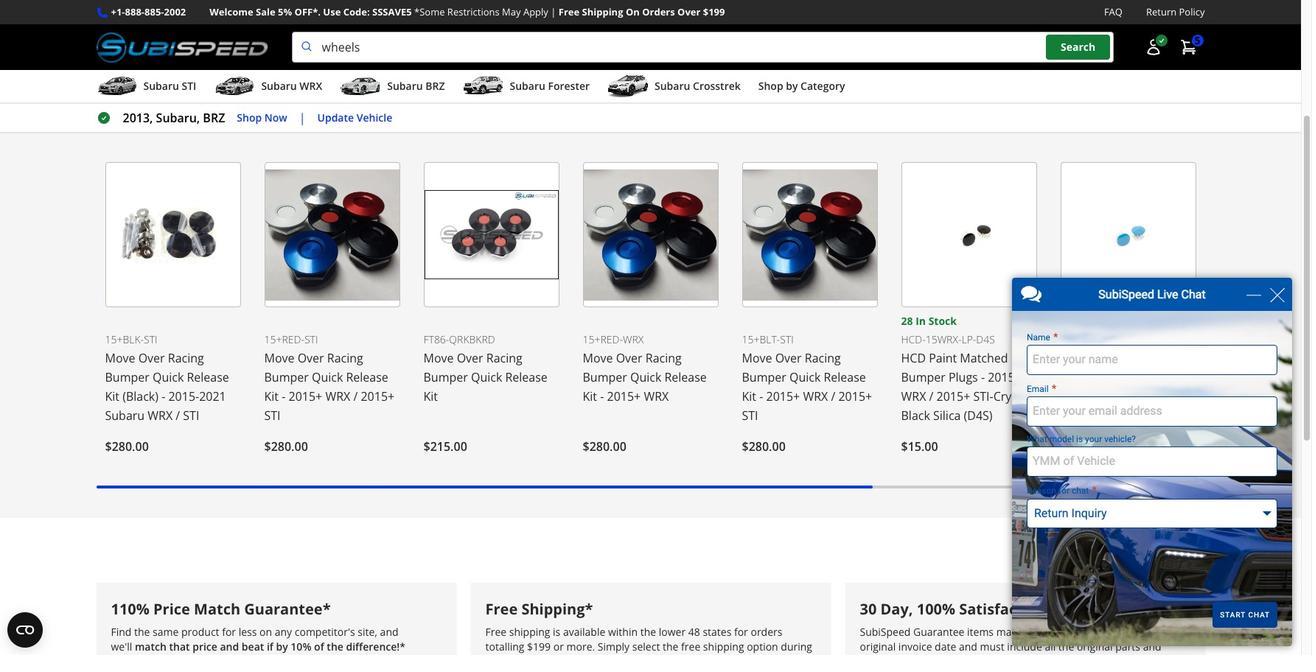 Task type: locate. For each thing, give the bounding box(es) containing it.
hcd- inside 50 in stock hcd-15wrx-lp-m3y hcd paint matched bumper plugs - 2015+ wrx / 2015+ sti
[[1061, 333, 1085, 347]]

2 vertical spatial free
[[486, 625, 507, 639]]

hcd paint matched bumper plugs - 2015+ wrx / 2015+ sti image
[[1061, 162, 1196, 308]]

for right the states
[[734, 625, 748, 639]]

15+red- for 15+red-sti
[[264, 333, 304, 347]]

category
[[801, 79, 845, 93]]

0 horizontal spatial for
[[222, 625, 236, 639]]

0 horizontal spatial move over racing bumper quick release kit - 2015+ wrx / 2015+ sti
[[264, 350, 395, 424]]

30 up parts
[[1112, 625, 1124, 639]]

original up contents
[[860, 640, 896, 654]]

matched
[[960, 350, 1008, 367], [1120, 350, 1168, 367]]

1 horizontal spatial lp-
[[1121, 333, 1136, 347]]

1 vertical spatial by
[[276, 640, 288, 654]]

1 lp- from the left
[[962, 333, 977, 347]]

within inside 30 day, 100% satisfaction subispeed guarantee items may be returned within 30 days of the original invoice date and must include all the original parts and contents for a refund.
[[1080, 625, 1110, 639]]

- inside move over racing bumper quick release kit (black) - 2015-2021 subaru wrx / sti
[[162, 389, 165, 405]]

4 quick from the left
[[630, 370, 662, 386]]

0 horizontal spatial original
[[860, 640, 896, 654]]

2 quick from the left
[[312, 370, 343, 386]]

1 horizontal spatial 15wrx-
[[1085, 333, 1121, 347]]

matched down m3y
[[1120, 350, 1168, 367]]

subaru up vehicle
[[387, 79, 423, 93]]

hcd- inside 28 in stock hcd-15wrx-lp-d4s hcd paint matched bumper plugs - 2015+ wrx / 2015+ sti-crystal black silica (d4s)
[[901, 333, 926, 347]]

stock inside 28 in stock hcd-15wrx-lp-d4s hcd paint matched bumper plugs - 2015+ wrx / 2015+ sti-crystal black silica (d4s)
[[929, 314, 957, 328]]

for down invoice
[[905, 655, 919, 656]]

1 stock from the left
[[929, 314, 957, 328]]

1 within from the left
[[608, 625, 638, 639]]

1 horizontal spatial original
[[1077, 640, 1113, 654]]

1 vertical spatial shop
[[237, 110, 262, 124]]

kit for 15+blt-sti
[[742, 389, 757, 405]]

subaru down (black)
[[105, 408, 145, 424]]

stock right 28 at the right of the page
[[929, 314, 957, 328]]

on
[[260, 625, 272, 639]]

best
[[96, 109, 135, 134]]

-
[[981, 370, 985, 386], [1141, 370, 1144, 386], [162, 389, 165, 405], [282, 389, 286, 405], [600, 389, 604, 405], [760, 389, 763, 405]]

1 horizontal spatial within
[[1080, 625, 1110, 639]]

15wrx- for hcd paint matched bumper plugs - 2015+ wrx / 2015+ sti
[[1085, 333, 1121, 347]]

1 quick from the left
[[153, 370, 184, 386]]

subaru inside subaru brz dropdown button
[[387, 79, 423, 93]]

1 horizontal spatial of
[[1152, 625, 1161, 639]]

in right 50
[[1075, 314, 1085, 328]]

1 vertical spatial |
[[299, 110, 306, 126]]

4 racing from the left
[[646, 350, 682, 367]]

shop inside shop by category dropdown button
[[759, 79, 784, 93]]

bumper covers link
[[377, 0, 643, 52]]

0 vertical spatial by
[[786, 79, 798, 93]]

quick inside move over racing bumper quick release kit (black) - 2015-2021 subaru wrx / sti
[[153, 370, 184, 386]]

for inside find the same product for less on any competitor's site, and we'll
[[222, 625, 236, 639]]

0 horizontal spatial hcd-
[[901, 333, 926, 347]]

matched for sti-
[[960, 350, 1008, 367]]

subispeed logo image
[[96, 32, 268, 63]]

contents
[[860, 655, 902, 656]]

subaru left forester
[[510, 79, 546, 93]]

3 move from the left
[[424, 350, 454, 367]]

1 horizontal spatial for
[[734, 625, 748, 639]]

1 kit from the left
[[105, 389, 119, 405]]

hcd
[[901, 350, 926, 367], [1061, 350, 1085, 367]]

3 release from the left
[[505, 370, 548, 386]]

1 horizontal spatial by
[[786, 79, 798, 93]]

1 horizontal spatial paint
[[1089, 350, 1117, 367]]

racing inside move over racing bumper quick release kit
[[487, 350, 523, 367]]

a subaru forester thumbnail image image
[[463, 75, 504, 97]]

within up simply
[[608, 625, 638, 639]]

5 move from the left
[[742, 350, 772, 367]]

2 lp- from the left
[[1121, 333, 1136, 347]]

matched inside 50 in stock hcd-15wrx-lp-m3y hcd paint matched bumper plugs - 2015+ wrx / 2015+ sti
[[1120, 350, 1168, 367]]

shipping down the states
[[703, 640, 744, 654]]

5 button
[[1173, 33, 1205, 62]]

2 matched from the left
[[1120, 350, 1168, 367]]

lp- for sti-
[[962, 333, 977, 347]]

paint inside 28 in stock hcd-15wrx-lp-d4s hcd paint matched bumper plugs - 2015+ wrx / 2015+ sti-crystal black silica (d4s)
[[929, 350, 957, 367]]

1 vertical spatial shipping
[[703, 640, 744, 654]]

2 racing from the left
[[327, 350, 363, 367]]

15+red-
[[264, 333, 304, 347], [583, 333, 623, 347]]

lp- inside 28 in stock hcd-15wrx-lp-d4s hcd paint matched bumper plugs - 2015+ wrx / 2015+ sti-crystal black silica (d4s)
[[962, 333, 977, 347]]

subaru up now
[[261, 79, 297, 93]]

lp- inside 50 in stock hcd-15wrx-lp-m3y hcd paint matched bumper plugs - 2015+ wrx / 2015+ sti
[[1121, 333, 1136, 347]]

bumpers link
[[96, 0, 362, 52]]

4 kit from the left
[[583, 389, 597, 405]]

the
[[134, 625, 150, 639], [641, 625, 656, 639], [1164, 625, 1180, 639], [327, 640, 344, 654], [663, 640, 679, 654], [1059, 640, 1075, 654]]

matched inside 28 in stock hcd-15wrx-lp-d4s hcd paint matched bumper plugs - 2015+ wrx / 2015+ sti-crystal black silica (d4s)
[[960, 350, 1008, 367]]

1 horizontal spatial 15+red-
[[583, 333, 623, 347]]

48
[[689, 625, 700, 639]]

stock inside 50 in stock hcd-15wrx-lp-m3y hcd paint matched bumper plugs - 2015+ wrx / 2015+ sti
[[1088, 314, 1116, 328]]

2 move over racing bumper quick release kit - 2015+ wrx / 2015+ sti image from the left
[[742, 162, 878, 308]]

and inside find the same product for less on any competitor's site, and we'll
[[380, 625, 399, 639]]

hcd down 50
[[1061, 350, 1085, 367]]

by left category
[[786, 79, 798, 93]]

subaru sti
[[143, 79, 196, 93]]

racing for 15+blk-sti
[[168, 350, 204, 367]]

15+blt-
[[742, 333, 780, 347]]

15+red-sti
[[264, 333, 318, 347]]

1 paint from the left
[[929, 350, 957, 367]]

lp- for sti
[[1121, 333, 1136, 347]]

release
[[187, 370, 229, 386], [346, 370, 388, 386], [505, 370, 548, 386], [665, 370, 707, 386], [824, 370, 866, 386]]

for left less
[[222, 625, 236, 639]]

1 $280.00 from the left
[[105, 439, 149, 455]]

3 quick from the left
[[471, 370, 502, 386]]

0 vertical spatial |
[[551, 5, 556, 18]]

1 release from the left
[[187, 370, 229, 386]]

move
[[105, 350, 135, 367], [264, 350, 295, 367], [424, 350, 454, 367], [583, 350, 613, 367], [742, 350, 772, 367]]

0 horizontal spatial matched
[[960, 350, 1008, 367]]

subaru inside dropdown button
[[655, 79, 690, 93]]

2 original from the left
[[1077, 640, 1113, 654]]

parts
[[1116, 640, 1141, 654]]

in inside 50 in stock hcd-15wrx-lp-m3y hcd paint matched bumper plugs - 2015+ wrx / 2015+ sti
[[1075, 314, 1085, 328]]

for inside free shipping* free shipping is available within the lower 48 states for orders totalling $199 or more. simply select the free shipping option during checkout.
[[734, 625, 748, 639]]

1 vertical spatial free
[[486, 600, 518, 620]]

0 horizontal spatial stock
[[929, 314, 957, 328]]

5 kit from the left
[[742, 389, 757, 405]]

15wrx- for hcd paint matched bumper plugs - 2015+ wrx / 2015+ sti-crystal black silica (d4s)
[[926, 333, 962, 347]]

1 hcd from the left
[[901, 350, 926, 367]]

paint for hcd paint matched bumper plugs - 2015+ wrx / 2015+ sti
[[1089, 350, 1117, 367]]

2 within from the left
[[1080, 625, 1110, 639]]

kit inside move over racing bumper quick release kit
[[424, 389, 438, 405]]

0 horizontal spatial hcd
[[901, 350, 926, 367]]

move over racing bumper quick release kit - 2015+ wrx / 2015+ sti for 15+blt-sti
[[742, 350, 873, 424]]

move inside move over racing bumper quick release kit (black) - 2015-2021 subaru wrx / sti
[[105, 350, 135, 367]]

1 horizontal spatial 30
[[1112, 625, 1124, 639]]

/ inside move over racing bumper quick release kit (black) - 2015-2021 subaru wrx / sti
[[176, 408, 180, 424]]

in inside 28 in stock hcd-15wrx-lp-d4s hcd paint matched bumper plugs - 2015+ wrx / 2015+ sti-crystal black silica (d4s)
[[916, 314, 926, 328]]

1 move over racing bumper quick release kit - 2015+ wrx / 2015+ sti image from the left
[[264, 162, 400, 308]]

subaru for subaru brz
[[387, 79, 423, 93]]

plugs up 'sti-'
[[949, 370, 978, 386]]

bumper
[[390, 13, 435, 30], [709, 13, 755, 30], [105, 370, 150, 386], [264, 370, 309, 386], [424, 370, 468, 386], [583, 370, 627, 386], [742, 370, 787, 386], [901, 370, 946, 386], [1061, 370, 1105, 386]]

| right now
[[299, 110, 306, 126]]

0 horizontal spatial 15+red-
[[264, 333, 304, 347]]

1 horizontal spatial stock
[[1088, 314, 1116, 328]]

sti inside 50 in stock hcd-15wrx-lp-m3y hcd paint matched bumper plugs - 2015+ wrx / 2015+ sti
[[1133, 389, 1149, 405]]

in right 28 at the right of the page
[[916, 314, 926, 328]]

kit for 15+red-sti
[[264, 389, 279, 405]]

1 racing from the left
[[168, 350, 204, 367]]

same
[[153, 625, 179, 639]]

$15.00
[[901, 439, 938, 455], [1061, 439, 1098, 455]]

racing for 15+blt-sti
[[805, 350, 841, 367]]

subaru inside subaru forester dropdown button
[[510, 79, 546, 93]]

within
[[608, 625, 638, 639], [1080, 625, 1110, 639]]

states
[[703, 625, 732, 639]]

brz left a subaru forester thumbnail image
[[426, 79, 445, 93]]

2 horizontal spatial for
[[905, 655, 919, 656]]

a subaru sti thumbnail image image
[[96, 75, 138, 97]]

and down items
[[959, 640, 978, 654]]

of right days
[[1152, 625, 1161, 639]]

release inside the 15+red-wrx move over racing bumper quick release kit - 2015+ wrx
[[665, 370, 707, 386]]

15wrx- left d4s
[[926, 333, 962, 347]]

of down competitor's
[[314, 640, 324, 654]]

$280.00 for 15+red-
[[264, 439, 308, 455]]

move for 15+blk-
[[105, 350, 135, 367]]

0 vertical spatial brz
[[426, 79, 445, 93]]

release inside move over racing bumper quick release kit
[[505, 370, 548, 386]]

paint inside 50 in stock hcd-15wrx-lp-m3y hcd paint matched bumper plugs - 2015+ wrx / 2015+ sti
[[1089, 350, 1117, 367]]

shop for shop now
[[237, 110, 262, 124]]

0 horizontal spatial by
[[276, 640, 288, 654]]

shop left now
[[237, 110, 262, 124]]

subaru inside subaru wrx dropdown button
[[261, 79, 297, 93]]

hcd inside 50 in stock hcd-15wrx-lp-m3y hcd paint matched bumper plugs - 2015+ wrx / 2015+ sti
[[1061, 350, 1085, 367]]

subaru for subaru sti
[[143, 79, 179, 93]]

racing inside move over racing bumper quick release kit (black) - 2015-2021 subaru wrx / sti
[[168, 350, 204, 367]]

28
[[901, 314, 913, 328]]

any
[[275, 625, 292, 639]]

hcd down 28 at the right of the page
[[901, 350, 926, 367]]

5
[[1195, 33, 1201, 47]]

15wrx- inside 50 in stock hcd-15wrx-lp-m3y hcd paint matched bumper plugs - 2015+ wrx / 2015+ sti
[[1085, 333, 1121, 347]]

50 in stock hcd-15wrx-lp-m3y hcd paint matched bumper plugs - 2015+ wrx / 2015+ sti
[[1061, 314, 1181, 405]]

quick inside move over racing bumper quick release kit
[[471, 370, 502, 386]]

wrx inside dropdown button
[[300, 79, 322, 93]]

0 horizontal spatial paint
[[929, 350, 957, 367]]

1 horizontal spatial shop
[[759, 79, 784, 93]]

2 stock from the left
[[1088, 314, 1116, 328]]

quick for ft86-qrkbkrd
[[471, 370, 502, 386]]

15+red-wrx move over racing bumper quick release kit - 2015+ wrx
[[583, 333, 707, 405]]

110%
[[111, 600, 150, 620]]

we'll
[[111, 640, 132, 654]]

2 15+red- from the left
[[583, 333, 623, 347]]

subaru brz button
[[340, 73, 445, 103]]

2 move from the left
[[264, 350, 295, 367]]

28 in stock hcd-15wrx-lp-d4s hcd paint matched bumper plugs - 2015+ wrx / 2015+ sti-crystal black silica (d4s)
[[901, 314, 1031, 424]]

1 horizontal spatial brz
[[426, 79, 445, 93]]

0 horizontal spatial 15wrx-
[[926, 333, 962, 347]]

move over racing bumper quick release kit - 2015+ wrx / 2015+ sti image
[[264, 162, 400, 308], [742, 162, 878, 308]]

0 horizontal spatial lp-
[[962, 333, 977, 347]]

1 move from the left
[[105, 350, 135, 367]]

2 paint from the left
[[1089, 350, 1117, 367]]

shipping left is
[[509, 625, 550, 639]]

3 kit from the left
[[424, 389, 438, 405]]

0 vertical spatial shipping
[[509, 625, 550, 639]]

0 horizontal spatial shipping
[[509, 625, 550, 639]]

plugs for sti-
[[949, 370, 978, 386]]

and down days
[[1143, 640, 1162, 654]]

plugs
[[949, 370, 978, 386], [1108, 370, 1138, 386]]

in for hcd paint matched bumper plugs - 2015+ wrx / 2015+ sti
[[1075, 314, 1085, 328]]

0 horizontal spatial plugs
[[949, 370, 978, 386]]

subaru left crosstrek
[[655, 79, 690, 93]]

subaru sti button
[[96, 73, 196, 103]]

shop inside shop now link
[[237, 110, 262, 124]]

2 $280.00 from the left
[[264, 439, 308, 455]]

4 release from the left
[[665, 370, 707, 386]]

1 horizontal spatial hcd-
[[1061, 333, 1085, 347]]

and up difference!*
[[380, 625, 399, 639]]

hcd- down 50
[[1061, 333, 1085, 347]]

1 matched from the left
[[960, 350, 1008, 367]]

winch bumper mounts
[[671, 13, 801, 30]]

2 in from the left
[[1075, 314, 1085, 328]]

*some restrictions may apply | free shipping on orders over $199
[[414, 5, 725, 18]]

the up match
[[134, 625, 150, 639]]

2015+ inside the 15+red-wrx move over racing bumper quick release kit - 2015+ wrx
[[607, 389, 641, 405]]

hcd inside 28 in stock hcd-15wrx-lp-d4s hcd paint matched bumper plugs - 2015+ wrx / 2015+ sti-crystal black silica (d4s)
[[901, 350, 926, 367]]

be
[[1020, 625, 1032, 639]]

1 horizontal spatial |
[[551, 5, 556, 18]]

original left parts
[[1077, 640, 1113, 654]]

open widget image
[[7, 613, 43, 648]]

move over racing bumper quick release kit - 2015+ wrx / 2015+ sti image for 15+red-sti
[[264, 162, 400, 308]]

move over racing bumper quick release kit image
[[424, 162, 559, 308]]

racing for ft86-qrkbkrd
[[487, 350, 523, 367]]

0 vertical spatial free
[[559, 5, 580, 18]]

| right apply
[[551, 5, 556, 18]]

15+red- inside the 15+red-wrx move over racing bumper quick release kit - 2015+ wrx
[[583, 333, 623, 347]]

1 horizontal spatial matched
[[1120, 350, 1168, 367]]

2 hcd from the left
[[1061, 350, 1085, 367]]

0 horizontal spatial in
[[916, 314, 926, 328]]

$199
[[703, 5, 725, 18], [527, 640, 551, 654]]

30
[[860, 600, 877, 620], [1112, 625, 1124, 639]]

plugs down m3y
[[1108, 370, 1138, 386]]

1 horizontal spatial shipping
[[703, 640, 744, 654]]

code:
[[343, 5, 370, 18]]

by right if in the bottom left of the page
[[276, 640, 288, 654]]

shop by category
[[759, 79, 845, 93]]

2 kit from the left
[[264, 389, 279, 405]]

move over racing bumper quick release kit
[[424, 350, 548, 405]]

subaru up '2013, subaru, brz'
[[143, 79, 179, 93]]

$199 left or
[[527, 640, 551, 654]]

off*.
[[295, 5, 321, 18]]

more.
[[567, 640, 595, 654]]

2 hcd- from the left
[[1061, 333, 1085, 347]]

0 horizontal spatial $15.00
[[901, 439, 938, 455]]

within right returned
[[1080, 625, 1110, 639]]

in
[[916, 314, 926, 328], [1075, 314, 1085, 328]]

1 in from the left
[[916, 314, 926, 328]]

plugs inside 50 in stock hcd-15wrx-lp-m3y hcd paint matched bumper plugs - 2015+ wrx / 2015+ sti
[[1108, 370, 1138, 386]]

0 vertical spatial shop
[[759, 79, 784, 93]]

+1-888-885-2002
[[111, 5, 186, 18]]

kit inside move over racing bumper quick release kit (black) - 2015-2021 subaru wrx / sti
[[105, 389, 119, 405]]

matched down d4s
[[960, 350, 1008, 367]]

2 $15.00 from the left
[[1061, 439, 1098, 455]]

within inside free shipping* free shipping is available within the lower 48 states for orders totalling $199 or more. simply select the free shipping option during checkout.
[[608, 625, 638, 639]]

1 horizontal spatial move over racing bumper quick release kit - 2015+ wrx / 2015+ sti
[[742, 350, 873, 424]]

find
[[111, 625, 132, 639]]

move over racing bumper quick release kit - 2015+ wrx / 2015+ sti down 15+red-sti
[[264, 350, 395, 424]]

2 move over racing bumper quick release kit - 2015+ wrx / 2015+ sti from the left
[[742, 350, 873, 424]]

sti inside move over racing bumper quick release kit (black) - 2015-2021 subaru wrx / sti
[[183, 408, 199, 424]]

2 plugs from the left
[[1108, 370, 1138, 386]]

1 horizontal spatial $15.00
[[1061, 439, 1098, 455]]

1 horizontal spatial plugs
[[1108, 370, 1138, 386]]

0 horizontal spatial shop
[[237, 110, 262, 124]]

release inside move over racing bumper quick release kit (black) - 2015-2021 subaru wrx / sti
[[187, 370, 229, 386]]

sti-
[[974, 389, 994, 405]]

0 horizontal spatial of
[[314, 640, 324, 654]]

move over racing bumper quick release kit - 2015+ wrx / 2015+ sti down 15+blt-sti
[[742, 350, 873, 424]]

brz inside dropdown button
[[426, 79, 445, 93]]

1 vertical spatial $199
[[527, 640, 551, 654]]

15+blt-sti
[[742, 333, 794, 347]]

/ inside 28 in stock hcd-15wrx-lp-d4s hcd paint matched bumper plugs - 2015+ wrx / 2015+ sti-crystal black silica (d4s)
[[930, 389, 934, 405]]

hcd-
[[901, 333, 926, 347], [1061, 333, 1085, 347]]

0 horizontal spatial within
[[608, 625, 638, 639]]

over for 15+red-sti
[[298, 350, 324, 367]]

over inside move over racing bumper quick release kit (black) - 2015-2021 subaru wrx / sti
[[138, 350, 165, 367]]

1 15+red- from the left
[[264, 333, 304, 347]]

release for ft86-qrkbkrd
[[505, 370, 548, 386]]

0 vertical spatial of
[[1152, 625, 1161, 639]]

1 horizontal spatial move over racing bumper quick release kit - 2015+ wrx / 2015+ sti image
[[742, 162, 878, 308]]

of inside 30 day, 100% satisfaction subispeed guarantee items may be returned within 30 days of the original invoice date and must include all the original parts and contents for a refund.
[[1152, 625, 1161, 639]]

wrx inside 28 in stock hcd-15wrx-lp-d4s hcd paint matched bumper plugs - 2015+ wrx / 2015+ sti-crystal black silica (d4s)
[[901, 389, 926, 405]]

mounts
[[758, 13, 801, 30]]

or
[[554, 640, 564, 654]]

faq link
[[1105, 4, 1123, 20]]

3 $280.00 from the left
[[583, 439, 627, 455]]

$15.00 for hcd paint matched bumper plugs - 2015+ wrx / 2015+ sti
[[1061, 439, 1098, 455]]

the right days
[[1164, 625, 1180, 639]]

move inside move over racing bumper quick release kit
[[424, 350, 454, 367]]

over inside move over racing bumper quick release kit
[[457, 350, 483, 367]]

1 hcd- from the left
[[901, 333, 926, 347]]

15+blk-sti
[[105, 333, 157, 347]]

5 racing from the left
[[805, 350, 841, 367]]

quick
[[153, 370, 184, 386], [312, 370, 343, 386], [471, 370, 502, 386], [630, 370, 662, 386], [790, 370, 821, 386]]

1 plugs from the left
[[949, 370, 978, 386]]

plugs inside 28 in stock hcd-15wrx-lp-d4s hcd paint matched bumper plugs - 2015+ wrx / 2015+ sti-crystal black silica (d4s)
[[949, 370, 978, 386]]

the right all on the right of page
[[1059, 640, 1075, 654]]

2 release from the left
[[346, 370, 388, 386]]

subaru inside subaru sti dropdown button
[[143, 79, 179, 93]]

stock right 50
[[1088, 314, 1116, 328]]

subaru inside move over racing bumper quick release kit (black) - 2015-2021 subaru wrx / sti
[[105, 408, 145, 424]]

0 horizontal spatial $199
[[527, 640, 551, 654]]

wrx inside move over racing bumper quick release kit (black) - 2015-2021 subaru wrx / sti
[[148, 408, 173, 424]]

1 horizontal spatial in
[[1075, 314, 1085, 328]]

(black)
[[123, 389, 159, 405]]

product
[[181, 625, 219, 639]]

may
[[997, 625, 1017, 639]]

2 15wrx- from the left
[[1085, 333, 1121, 347]]

15wrx- left m3y
[[1085, 333, 1121, 347]]

during
[[781, 640, 813, 654]]

1 horizontal spatial hcd
[[1061, 350, 1085, 367]]

1 vertical spatial 30
[[1112, 625, 1124, 639]]

brz right subaru,
[[203, 110, 225, 126]]

4 $280.00 from the left
[[742, 439, 786, 455]]

1 move over racing bumper quick release kit - 2015+ wrx / 2015+ sti from the left
[[264, 350, 395, 424]]

110% price match guarantee*
[[111, 600, 331, 620]]

black
[[901, 408, 930, 424]]

15wrx-
[[926, 333, 962, 347], [1085, 333, 1121, 347]]

subaru for subaru crosstrek
[[655, 79, 690, 93]]

4 move from the left
[[583, 350, 613, 367]]

0 horizontal spatial 30
[[860, 600, 877, 620]]

checkout.
[[486, 655, 532, 656]]

1 vertical spatial brz
[[203, 110, 225, 126]]

0 horizontal spatial move over racing bumper quick release kit - 2015+ wrx / 2015+ sti image
[[264, 162, 400, 308]]

is
[[553, 625, 561, 639]]

original
[[860, 640, 896, 654], [1077, 640, 1113, 654]]

shop left category
[[759, 79, 784, 93]]

3 racing from the left
[[487, 350, 523, 367]]

30 up subispeed on the right bottom of the page
[[860, 600, 877, 620]]

hcd for hcd paint matched bumper plugs - 2015+ wrx / 2015+ sti-crystal black silica (d4s)
[[901, 350, 926, 367]]

1 horizontal spatial $199
[[703, 5, 725, 18]]

15wrx- inside 28 in stock hcd-15wrx-lp-d4s hcd paint matched bumper plugs - 2015+ wrx / 2015+ sti-crystal black silica (d4s)
[[926, 333, 962, 347]]

/
[[354, 389, 358, 405], [831, 389, 836, 405], [930, 389, 934, 405], [1089, 389, 1093, 405], [176, 408, 180, 424]]

all
[[1045, 640, 1056, 654]]

hcd- down 28 at the right of the page
[[901, 333, 926, 347]]

$199 up search input field
[[703, 5, 725, 18]]

1 15wrx- from the left
[[926, 333, 962, 347]]

apply
[[523, 5, 549, 18]]

subaru for subaru wrx
[[261, 79, 297, 93]]

5 release from the left
[[824, 370, 866, 386]]

over inside the 15+red-wrx move over racing bumper quick release kit - 2015+ wrx
[[616, 350, 643, 367]]

0 vertical spatial 30
[[860, 600, 877, 620]]

lp-
[[962, 333, 977, 347], [1121, 333, 1136, 347]]

crystal
[[994, 389, 1031, 405]]

move over racing bumper quick release kit (black) - 2015-2021 subaru wrx / sti image
[[105, 162, 241, 308]]

1 $15.00 from the left
[[901, 439, 938, 455]]

search
[[1061, 40, 1096, 54]]

5 quick from the left
[[790, 370, 821, 386]]



Task type: describe. For each thing, give the bounding box(es) containing it.
plugs for sti
[[1108, 370, 1138, 386]]

return
[[1147, 5, 1177, 18]]

bumper inside the 15+red-wrx move over racing bumper quick release kit - 2015+ wrx
[[583, 370, 627, 386]]

888-
[[125, 5, 145, 18]]

- inside the 15+red-wrx move over racing bumper quick release kit - 2015+ wrx
[[600, 389, 604, 405]]

paint for hcd paint matched bumper plugs - 2015+ wrx / 2015+ sti-crystal black silica (d4s)
[[929, 350, 957, 367]]

select
[[632, 640, 660, 654]]

move for ft86-
[[424, 350, 454, 367]]

on
[[626, 5, 640, 18]]

must
[[980, 640, 1005, 654]]

for inside 30 day, 100% satisfaction subispeed guarantee items may be returned within 30 days of the original invoice date and must include all the original parts and contents for a refund.
[[905, 655, 919, 656]]

move over racing bumper quick release kit - 2015+ wrx / 2015+ sti for 15+red-sti
[[264, 350, 395, 424]]

restrictions
[[447, 5, 500, 18]]

+1-888-885-2002 link
[[111, 4, 186, 20]]

return policy
[[1147, 5, 1205, 18]]

simply
[[598, 640, 630, 654]]

hcd for hcd paint matched bumper plugs - 2015+ wrx / 2015+ sti
[[1061, 350, 1085, 367]]

price
[[193, 640, 217, 654]]

subaru wrx button
[[214, 73, 322, 103]]

*some
[[414, 5, 445, 18]]

covers
[[439, 13, 477, 30]]

sale
[[256, 5, 276, 18]]

2013, subaru, brz
[[123, 110, 225, 126]]

search input field
[[292, 32, 1114, 63]]

move over racing bumper quick release kit - 2015+ wrx / 2015+ sti image for 15+blt-sti
[[742, 162, 878, 308]]

$280.00 for 15+blk-
[[105, 439, 149, 455]]

hcd- for hcd paint matched bumper plugs - 2015+ wrx / 2015+ sti
[[1061, 333, 1085, 347]]

competitor's
[[295, 625, 355, 639]]

stock for hcd paint matched bumper plugs - 2015+ wrx / 2015+ sti
[[1088, 314, 1116, 328]]

free
[[681, 640, 701, 654]]

day,
[[881, 600, 913, 620]]

available
[[563, 625, 606, 639]]

option
[[747, 640, 778, 654]]

2002
[[164, 5, 186, 18]]

return policy link
[[1147, 4, 1205, 20]]

/ inside 50 in stock hcd-15wrx-lp-m3y hcd paint matched bumper plugs - 2015+ wrx / 2015+ sti
[[1089, 389, 1093, 405]]

match that price and beat if by 10% of the difference!*
[[135, 640, 405, 654]]

wrx inside 50 in stock hcd-15wrx-lp-m3y hcd paint matched bumper plugs - 2015+ wrx / 2015+ sti
[[1061, 389, 1086, 405]]

a subaru brz thumbnail image image
[[340, 75, 381, 97]]

difference!*
[[346, 640, 405, 654]]

satisfaction
[[960, 600, 1047, 620]]

0 vertical spatial $199
[[703, 5, 725, 18]]

now
[[265, 110, 287, 124]]

$280.00 for 15+blt-
[[742, 439, 786, 455]]

0 horizontal spatial |
[[299, 110, 306, 126]]

the inside find the same product for less on any competitor's site, and we'll
[[134, 625, 150, 639]]

$215.00
[[424, 439, 467, 455]]

30 day, 100% satisfaction subispeed guarantee items may be returned within 30 days of the original invoice date and must include all the original parts and contents for a refund.
[[860, 600, 1180, 656]]

sti inside dropdown button
[[182, 79, 196, 93]]

a subaru wrx thumbnail image image
[[214, 75, 255, 97]]

welcome sale 5% off*. use code: sssave5
[[210, 5, 412, 18]]

2015-
[[168, 389, 199, 405]]

bumper inside move over racing bumper quick release kit (black) - 2015-2021 subaru wrx / sti
[[105, 370, 150, 386]]

and left beat
[[220, 640, 239, 654]]

quick for 15+red-sti
[[312, 370, 343, 386]]

move over racing bumper quick release kit - 2015+ wrx image
[[583, 162, 719, 308]]

orders
[[751, 625, 783, 639]]

update
[[317, 110, 354, 124]]

over for ft86-qrkbkrd
[[457, 350, 483, 367]]

a subaru crosstrek thumbnail image image
[[608, 75, 649, 97]]

matched for sti
[[1120, 350, 1168, 367]]

policy
[[1179, 5, 1205, 18]]

subaru wrx
[[261, 79, 322, 93]]

qrkbkrd
[[449, 333, 495, 347]]

2021
[[199, 389, 226, 405]]

by inside dropdown button
[[786, 79, 798, 93]]

subaru brz
[[387, 79, 445, 93]]

$199 inside free shipping* free shipping is available within the lower 48 states for orders totalling $199 or more. simply select the free shipping option during checkout.
[[527, 640, 551, 654]]

subaru forester
[[510, 79, 590, 93]]

guarantee*
[[244, 600, 331, 620]]

date
[[935, 640, 957, 654]]

orders
[[642, 5, 675, 18]]

100%
[[917, 600, 956, 620]]

move for 15+blt-
[[742, 350, 772, 367]]

that
[[169, 640, 190, 654]]

0 horizontal spatial brz
[[203, 110, 225, 126]]

kit for 15+blk-sti
[[105, 389, 119, 405]]

quick for 15+blk-sti
[[153, 370, 184, 386]]

hcd- for hcd paint matched bumper plugs - 2015+ wrx / 2015+ sti-crystal black silica (d4s)
[[901, 333, 926, 347]]

kit inside the 15+red-wrx move over racing bumper quick release kit - 2015+ wrx
[[583, 389, 597, 405]]

shop now
[[237, 110, 287, 124]]

15+blk-
[[105, 333, 144, 347]]

move for 15+red-
[[264, 350, 295, 367]]

winch bumper mounts link
[[658, 0, 924, 52]]

items
[[967, 625, 994, 639]]

winch
[[671, 13, 706, 30]]

shop by category button
[[759, 73, 845, 103]]

may
[[502, 5, 521, 18]]

forester
[[548, 79, 590, 93]]

beat
[[242, 640, 264, 654]]

over for 15+blk-sti
[[138, 350, 165, 367]]

use
[[323, 5, 341, 18]]

bumper inside 28 in stock hcd-15wrx-lp-d4s hcd paint matched bumper plugs - 2015+ wrx / 2015+ sti-crystal black silica (d4s)
[[901, 370, 946, 386]]

15+red- for 15+red-wrx move over racing bumper quick release kit - 2015+ wrx
[[583, 333, 623, 347]]

include
[[1008, 640, 1042, 654]]

subaru forester button
[[463, 73, 590, 103]]

if
[[267, 640, 274, 654]]

quick inside the 15+red-wrx move over racing bumper quick release kit - 2015+ wrx
[[630, 370, 662, 386]]

shop for shop by category
[[759, 79, 784, 93]]

quick for 15+blt-sti
[[790, 370, 821, 386]]

free shipping* free shipping is available within the lower 48 states for orders totalling $199 or more. simply select the free shipping option during checkout.
[[486, 600, 813, 656]]

button image
[[1145, 38, 1163, 56]]

bumper inside move over racing bumper quick release kit
[[424, 370, 468, 386]]

kit for ft86-qrkbkrd
[[424, 389, 438, 405]]

days
[[1127, 625, 1149, 639]]

lower
[[659, 625, 686, 639]]

the up select
[[641, 625, 656, 639]]

release for 15+blk-sti
[[187, 370, 229, 386]]

d4s
[[977, 333, 995, 347]]

racing inside the 15+red-wrx move over racing bumper quick release kit - 2015+ wrx
[[646, 350, 682, 367]]

racing for 15+red-sti
[[327, 350, 363, 367]]

the down lower on the right bottom of the page
[[663, 640, 679, 654]]

subaru for subaru forester
[[510, 79, 546, 93]]

in for hcd paint matched bumper plugs - 2015+ wrx / 2015+ sti-crystal black silica (d4s)
[[916, 314, 926, 328]]

release for 15+red-sti
[[346, 370, 388, 386]]

hcd paint matched bumper plugs - 2015+ wrx / 2015+ sti-crystal black silica (d4s) image
[[901, 162, 1037, 308]]

move inside the 15+red-wrx move over racing bumper quick release kit - 2015+ wrx
[[583, 350, 613, 367]]

+1-
[[111, 5, 125, 18]]

over for 15+blt-sti
[[775, 350, 802, 367]]

- inside 28 in stock hcd-15wrx-lp-d4s hcd paint matched bumper plugs - 2015+ wrx / 2015+ sti-crystal black silica (d4s)
[[981, 370, 985, 386]]

update vehicle button
[[317, 110, 392, 126]]

welcome
[[210, 5, 253, 18]]

$15.00 for hcd paint matched bumper plugs - 2015+ wrx / 2015+ sti-crystal black silica (d4s)
[[901, 439, 938, 455]]

match
[[194, 600, 240, 620]]

silica
[[934, 408, 961, 424]]

subaru,
[[156, 110, 200, 126]]

ft86-
[[424, 333, 449, 347]]

m3y
[[1136, 333, 1156, 347]]

- inside 50 in stock hcd-15wrx-lp-m3y hcd paint matched bumper plugs - 2015+ wrx / 2015+ sti
[[1141, 370, 1144, 386]]

crosstrek
[[693, 79, 741, 93]]

the down competitor's
[[327, 640, 344, 654]]

ft86-qrkbkrd
[[424, 333, 495, 347]]

stock for hcd paint matched bumper plugs - 2015+ wrx / 2015+ sti-crystal black silica (d4s)
[[929, 314, 957, 328]]

less
[[239, 625, 257, 639]]

search button
[[1046, 35, 1111, 60]]

1 vertical spatial of
[[314, 640, 324, 654]]

vehicle
[[357, 110, 392, 124]]

invoice
[[899, 640, 932, 654]]

50
[[1061, 314, 1073, 328]]

release for 15+blt-sti
[[824, 370, 866, 386]]

1 original from the left
[[860, 640, 896, 654]]

bumper inside 50 in stock hcd-15wrx-lp-m3y hcd paint matched bumper plugs - 2015+ wrx / 2015+ sti
[[1061, 370, 1105, 386]]

shipping*
[[522, 600, 593, 620]]



Task type: vqa. For each thing, say whether or not it's contained in the screenshot.
'3'
no



